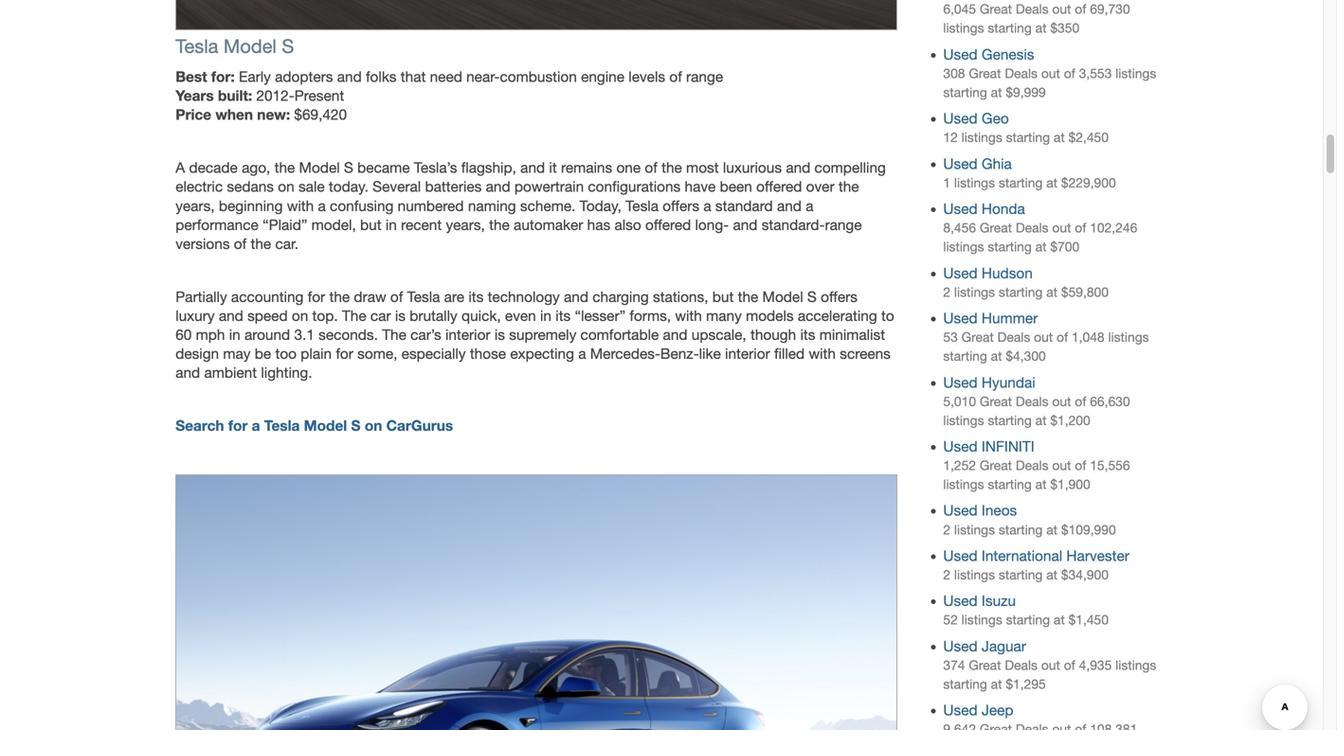 Task type: locate. For each thing, give the bounding box(es) containing it.
0 horizontal spatial range
[[686, 68, 723, 85]]

is right car
[[395, 308, 406, 325]]

0 horizontal spatial in
[[229, 327, 240, 344]]

used
[[943, 46, 978, 63], [943, 110, 978, 127], [943, 155, 978, 172], [943, 201, 978, 218], [943, 265, 978, 282], [943, 310, 978, 327], [943, 374, 978, 391], [943, 438, 978, 455], [943, 503, 978, 520], [943, 548, 978, 565], [943, 593, 978, 610], [943, 638, 978, 655], [943, 703, 978, 720]]

at left $350
[[1036, 21, 1047, 36]]

0 horizontal spatial the
[[342, 308, 366, 325]]

deals inside 1,252 great deals out of 15,556 listings starting at
[[1016, 458, 1049, 473]]

starting up ineos
[[988, 477, 1032, 492]]

those
[[470, 346, 506, 363]]

6,045
[[943, 2, 976, 17]]

of up $700
[[1075, 220, 1087, 236]]

deals down hummer
[[998, 330, 1031, 345]]

model up models at the top right
[[763, 289, 803, 306]]

and up over at the top right
[[786, 159, 811, 177]]

out inside 374 great deals out of 4,935 listings starting at
[[1042, 658, 1061, 673]]

2 down the used ineos link
[[943, 523, 951, 538]]

on left sale
[[278, 178, 295, 195]]

great inside 374 great deals out of 4,935 listings starting at
[[969, 658, 1001, 673]]

deals up $9,999 at the top
[[1005, 66, 1038, 81]]

2 vertical spatial 2
[[943, 568, 951, 583]]

2012-
[[256, 87, 295, 104]]

out up $4,300
[[1034, 330, 1053, 345]]

its up quick,
[[469, 289, 484, 306]]

on inside partially accounting for the draw of tesla are its technology and charging stations, but the model s offers luxury and speed on top. the car is brutally quick, even in its "lesser" forms, with many models accelerating to 60 mph in around 3.1 seconds. the car's interior is supremely comfortable and upscale, though its minimalist design may be too plain for some, especially those expecting a mercedes-benz-like interior filled with screens and ambient lighting.
[[292, 308, 308, 325]]

4 used from the top
[[943, 201, 978, 218]]

deals inside 308 great deals out of 3,553 listings starting at
[[1005, 66, 1038, 81]]

and up standard- at the right top
[[777, 197, 802, 214]]

2 horizontal spatial for
[[336, 346, 353, 363]]

3 used from the top
[[943, 155, 978, 172]]

used up 52
[[943, 593, 978, 610]]

great inside 308 great deals out of 3,553 listings starting at
[[969, 66, 1001, 81]]

model inside a decade ago, the model s became tesla's flagship, and it remains one of the most luxurious and compelling electric sedans on sale today. several batteries and powertrain configurations have been offered over the years, beginning with a confusing numbered naming scheme. today, tesla offers a standard and a performance "plaid" model, but in recent years, the automaker has also offered long- and standard-range versions of the car.
[[299, 159, 340, 177]]

starting down 53
[[943, 349, 988, 364]]

comfortable
[[581, 327, 659, 344]]

listings down used isuzu link
[[962, 613, 1003, 628]]

great inside 8,456 great deals out of 102,246 listings starting at
[[980, 220, 1012, 236]]

out up $700
[[1053, 220, 1072, 236]]

starting inside "used hudson 2 listings starting at $59,800"
[[999, 285, 1043, 300]]

the up models at the top right
[[738, 289, 759, 306]]

0 horizontal spatial offered
[[645, 216, 691, 233]]

out for honda
[[1053, 220, 1072, 236]]

electric
[[176, 178, 223, 195]]

out inside 8,456 great deals out of 102,246 listings starting at
[[1053, 220, 1072, 236]]

1 horizontal spatial in
[[386, 216, 397, 233]]

1 used from the top
[[943, 46, 978, 63]]

0 vertical spatial years,
[[176, 197, 215, 214]]

2 inside used international harvester 2 listings starting at $34,900
[[943, 568, 951, 583]]

2 for used ineos
[[943, 523, 951, 538]]

forms,
[[630, 308, 671, 325]]

great for jaguar
[[969, 658, 1001, 673]]

and up "lesser"
[[564, 289, 589, 306]]

at left $1,450 on the right of page
[[1054, 613, 1065, 628]]

the down car
[[382, 327, 407, 344]]

10 used from the top
[[943, 548, 978, 565]]

of inside 6,045 great deals out of 69,730 listings starting at
[[1075, 2, 1087, 17]]

at inside used ghia 1 listings starting at $229,900
[[1047, 175, 1058, 190]]

of right levels at top left
[[670, 68, 682, 85]]

0 vertical spatial with
[[287, 197, 314, 214]]

great inside 53 great deals out of 1,048 listings starting at
[[962, 330, 994, 345]]

0 horizontal spatial interior
[[445, 327, 491, 344]]

a up long-
[[704, 197, 712, 214]]

7 used from the top
[[943, 374, 978, 391]]

used ghia link
[[943, 155, 1012, 172]]

used for used jeep
[[943, 703, 978, 720]]

out inside 308 great deals out of 3,553 listings starting at
[[1042, 66, 1061, 81]]

in inside a decade ago, the model s became tesla's flagship, and it remains one of the most luxurious and compelling electric sedans on sale today. several batteries and powertrain configurations have been offered over the years, beginning with a confusing numbered naming scheme. today, tesla offers a standard and a performance "plaid" model, but in recent years, the automaker has also offered long- and standard-range versions of the car.
[[386, 216, 397, 233]]

$1,450
[[1069, 613, 1109, 628]]

at left $2,450
[[1054, 130, 1065, 145]]

infiniti
[[982, 438, 1035, 455]]

11 used from the top
[[943, 593, 978, 610]]

deals inside 5,010 great deals out of 66,630 listings starting at
[[1016, 394, 1049, 409]]

expecting
[[510, 346, 574, 363]]

combustion
[[500, 68, 577, 85]]

offers up accelerating
[[821, 289, 858, 306]]

0 vertical spatial range
[[686, 68, 723, 85]]

out
[[1053, 2, 1072, 17], [1042, 66, 1061, 81], [1053, 220, 1072, 236], [1034, 330, 1053, 345], [1053, 394, 1072, 409], [1053, 458, 1072, 473], [1042, 658, 1061, 673]]

1 2 from the top
[[943, 285, 951, 300]]

deals up $1,295
[[1005, 658, 1038, 673]]

a right expecting at the left top
[[578, 346, 586, 363]]

numbered
[[398, 197, 464, 214]]

draw
[[354, 289, 386, 306]]

at inside "used hudson 2 listings starting at $59,800"
[[1047, 285, 1058, 300]]

out for hummer
[[1034, 330, 1053, 345]]

listings right 3,553
[[1116, 66, 1157, 81]]

too
[[275, 346, 297, 363]]

great inside 1,252 great deals out of 15,556 listings starting at
[[980, 458, 1012, 473]]

of up $1,900
[[1075, 458, 1087, 473]]

1 horizontal spatial offers
[[821, 289, 858, 306]]

genesis
[[982, 46, 1035, 63]]

1 horizontal spatial for
[[308, 289, 325, 306]]

0 vertical spatial in
[[386, 216, 397, 233]]

used inside used ghia 1 listings starting at $229,900
[[943, 155, 978, 172]]

engine
[[581, 68, 625, 85]]

1 vertical spatial for
[[336, 346, 353, 363]]

12 used from the top
[[943, 638, 978, 655]]

1 vertical spatial offers
[[821, 289, 858, 306]]

and left folks
[[337, 68, 362, 85]]

used up 374
[[943, 638, 978, 655]]

listings
[[943, 21, 984, 36], [1116, 66, 1157, 81], [962, 130, 1003, 145], [954, 175, 995, 190], [943, 239, 984, 255], [954, 285, 995, 300], [1109, 330, 1149, 345], [943, 413, 984, 428], [943, 477, 984, 492], [954, 523, 995, 538], [954, 568, 995, 583], [962, 613, 1003, 628], [1116, 658, 1157, 673]]

2 horizontal spatial with
[[809, 346, 836, 363]]

at up 'jeep'
[[991, 677, 1002, 692]]

on for sedans
[[278, 178, 295, 195]]

used inside "used hudson 2 listings starting at $59,800"
[[943, 265, 978, 282]]

0 horizontal spatial years,
[[176, 197, 215, 214]]

even
[[505, 308, 536, 325]]

0 horizontal spatial its
[[469, 289, 484, 306]]

0 vertical spatial but
[[360, 216, 382, 233]]

tesla
[[176, 35, 218, 57], [626, 197, 659, 214], [407, 289, 440, 306], [264, 417, 300, 435]]

used inside "used ineos 2 listings starting at $109,990"
[[943, 503, 978, 520]]

of up $1,200
[[1075, 394, 1087, 409]]

a decade ago, the model s became tesla's flagship, and it remains one of the most luxurious and compelling electric sedans on sale today. several batteries and powertrain configurations have been offered over the years, beginning with a confusing numbered naming scheme. today, tesla offers a standard and a performance "plaid" model, but in recent years, the automaker has also offered long- and standard-range versions of the car.
[[176, 159, 886, 252]]

compelling
[[815, 159, 886, 177]]

out up $1,900
[[1053, 458, 1072, 473]]

1
[[943, 175, 951, 190]]

53 great deals out of 1,048 listings starting at
[[943, 330, 1149, 364]]

used jeep
[[943, 703, 1014, 720]]

out up $350
[[1053, 2, 1072, 17]]

offers inside partially accounting for the draw of tesla are its technology and charging stations, but the model s offers luxury and speed on top. the car is brutally quick, even in its "lesser" forms, with many models accelerating to 60 mph in around 3.1 seconds. the car's interior is supremely comfortable and upscale, though its minimalist design may be too plain for some, especially those expecting a mercedes-benz-like interior filled with screens and ambient lighting.
[[821, 289, 858, 306]]

deals
[[1016, 2, 1049, 17], [1005, 66, 1038, 81], [1016, 220, 1049, 236], [998, 330, 1031, 345], [1016, 394, 1049, 409], [1016, 458, 1049, 473], [1005, 658, 1038, 673]]

deals inside 374 great deals out of 4,935 listings starting at
[[1005, 658, 1038, 673]]

used up the 5,010
[[943, 374, 978, 391]]

car
[[371, 308, 391, 325]]

1 horizontal spatial with
[[675, 308, 702, 325]]

$4,300
[[1006, 349, 1046, 364]]

used for used hudson 2 listings starting at $59,800
[[943, 265, 978, 282]]

13 used from the top
[[943, 703, 978, 720]]

on left cargurus
[[365, 417, 382, 435]]

great for genesis
[[969, 66, 1001, 81]]

starting down 308
[[943, 85, 988, 100]]

$350
[[1051, 21, 1080, 36]]

its up supremely at the top
[[556, 308, 571, 325]]

$2,450
[[1069, 130, 1109, 145]]

may
[[223, 346, 251, 363]]

deals for used hummer
[[998, 330, 1031, 345]]

1 horizontal spatial is
[[495, 327, 505, 344]]

listings inside 308 great deals out of 3,553 listings starting at
[[1116, 66, 1157, 81]]

model up early at the top left of the page
[[224, 35, 277, 57]]

at left $700
[[1036, 239, 1047, 255]]

listings down the used ineos link
[[954, 523, 995, 538]]

out inside 5,010 great deals out of 66,630 listings starting at
[[1053, 394, 1072, 409]]

3 2 from the top
[[943, 568, 951, 583]]

of left 1,048
[[1057, 330, 1068, 345]]

used inside used international harvester 2 listings starting at $34,900
[[943, 548, 978, 565]]

used down 8,456
[[943, 265, 978, 282]]

sale
[[299, 178, 325, 195]]

great down used hyundai link
[[980, 394, 1012, 409]]

on
[[278, 178, 295, 195], [292, 308, 308, 325], [365, 417, 382, 435]]

1 horizontal spatial interior
[[725, 346, 770, 363]]

a right 'search'
[[252, 417, 260, 435]]

$69,420
[[294, 106, 347, 123]]

its up filled
[[800, 327, 816, 344]]

of up car
[[390, 289, 403, 306]]

at inside used geo 12 listings starting at $2,450
[[1054, 130, 1065, 145]]

built:
[[218, 87, 252, 104]]

great down used hummer in the top right of the page
[[962, 330, 994, 345]]

starting inside 8,456 great deals out of 102,246 listings starting at
[[988, 239, 1032, 255]]

powertrain
[[515, 178, 584, 195]]

out up $1,200
[[1053, 394, 1072, 409]]

for right 'search'
[[228, 417, 248, 435]]

starting up "infiniti"
[[988, 413, 1032, 428]]

range inside best for: early adopters and folks that need near-combustion engine levels of range years built: 2012-present price when new: $69,420
[[686, 68, 723, 85]]

5,010 great deals out of 66,630 listings starting at
[[943, 394, 1130, 428]]

2 inside "used ineos 2 listings starting at $109,990"
[[943, 523, 951, 538]]

at inside "used ineos 2 listings starting at $109,990"
[[1047, 523, 1058, 538]]

became
[[358, 159, 410, 177]]

at up used hyundai link
[[991, 349, 1002, 364]]

deals inside 53 great deals out of 1,048 listings starting at
[[998, 330, 1031, 345]]

of inside 8,456 great deals out of 102,246 listings starting at
[[1075, 220, 1087, 236]]

308
[[943, 66, 965, 81]]

used hudson link
[[943, 265, 1033, 282]]

starting inside used geo 12 listings starting at $2,450
[[1006, 130, 1050, 145]]

0 horizontal spatial offers
[[663, 197, 700, 214]]

out inside 53 great deals out of 1,048 listings starting at
[[1034, 330, 1053, 345]]

2 inside "used hudson 2 listings starting at $59,800"
[[943, 285, 951, 300]]

interior
[[445, 327, 491, 344], [725, 346, 770, 363]]

2 used from the top
[[943, 110, 978, 127]]

deals down hyundai
[[1016, 394, 1049, 409]]

great for hyundai
[[980, 394, 1012, 409]]

s up accelerating
[[808, 289, 817, 306]]

deals up genesis at the right of the page
[[1016, 2, 1049, 17]]

confusing
[[330, 197, 394, 214]]

a down over at the top right
[[806, 197, 814, 214]]

a down sale
[[318, 197, 326, 214]]

starting inside 6,045 great deals out of 69,730 listings starting at
[[988, 21, 1032, 36]]

used jaguar
[[943, 638, 1027, 655]]

at up geo
[[991, 85, 1002, 100]]

but inside a decade ago, the model s became tesla's flagship, and it remains one of the most luxurious and compelling electric sedans on sale today. several batteries and powertrain configurations have been offered over the years, beginning with a confusing numbered naming scheme. today, tesla offers a standard and a performance "plaid" model, but in recent years, the automaker has also offered long- and standard-range versions of the car.
[[360, 216, 382, 233]]

great inside 5,010 great deals out of 66,630 listings starting at
[[980, 394, 1012, 409]]

offered down "luxurious"
[[757, 178, 802, 195]]

with right filled
[[809, 346, 836, 363]]

used up used isuzu link
[[943, 548, 978, 565]]

used up 53
[[943, 310, 978, 327]]

starting down 374
[[943, 677, 988, 692]]

of inside partially accounting for the draw of tesla are its technology and charging stations, but the model s offers luxury and speed on top. the car is brutally quick, even in its "lesser" forms, with many models accelerating to 60 mph in around 3.1 seconds. the car's interior is supremely comfortable and upscale, though its minimalist design may be too plain for some, especially those expecting a mercedes-benz-like interior filled with screens and ambient lighting.
[[390, 289, 403, 306]]

years,
[[176, 197, 215, 214], [446, 216, 485, 233]]

tesla up best
[[176, 35, 218, 57]]

used up 1,252
[[943, 438, 978, 455]]

also
[[615, 216, 641, 233]]

listings down used hudson link
[[954, 285, 995, 300]]

of inside 5,010 great deals out of 66,630 listings starting at
[[1075, 394, 1087, 409]]

at inside used international harvester 2 listings starting at $34,900
[[1047, 568, 1058, 583]]

tesla up brutally
[[407, 289, 440, 306]]

in up supremely at the top
[[540, 308, 552, 325]]

and inside best for: early adopters and folks that need near-combustion engine levels of range years built: 2012-present price when new: $69,420
[[337, 68, 362, 85]]

102,246
[[1090, 220, 1138, 236]]

1 vertical spatial the
[[382, 327, 407, 344]]

1 vertical spatial on
[[292, 308, 308, 325]]

and down standard
[[733, 216, 758, 233]]

used international harvester 2 listings starting at $34,900
[[943, 548, 1130, 583]]

used genesis
[[943, 46, 1035, 63]]

at inside 374 great deals out of 4,935 listings starting at
[[991, 677, 1002, 692]]

0 vertical spatial on
[[278, 178, 295, 195]]

0 vertical spatial offered
[[757, 178, 802, 195]]

but inside partially accounting for the draw of tesla are its technology and charging stations, but the model s offers luxury and speed on top. the car is brutally quick, even in its "lesser" forms, with many models accelerating to 60 mph in around 3.1 seconds. the car's interior is supremely comfortable and upscale, though its minimalist design may be too plain for some, especially those expecting a mercedes-benz-like interior filled with screens and ambient lighting.
[[713, 289, 734, 306]]

are
[[444, 289, 465, 306]]

$59,800
[[1062, 285, 1109, 300]]

need
[[430, 68, 462, 85]]

0 horizontal spatial with
[[287, 197, 314, 214]]

with down sale
[[287, 197, 314, 214]]

the
[[342, 308, 366, 325], [382, 327, 407, 344]]

0 vertical spatial 2
[[943, 285, 951, 300]]

price
[[176, 106, 211, 123]]

1,048
[[1072, 330, 1105, 345]]

$700
[[1051, 239, 1080, 255]]

great down used infiniti 'link'
[[980, 458, 1012, 473]]

of up $350
[[1075, 2, 1087, 17]]

with
[[287, 197, 314, 214], [675, 308, 702, 325], [809, 346, 836, 363]]

range
[[686, 68, 723, 85], [825, 216, 862, 233]]

0 vertical spatial its
[[469, 289, 484, 306]]

listings up used isuzu link
[[954, 568, 995, 583]]

374 great deals out of 4,935 listings starting at
[[943, 658, 1157, 692]]

listings inside 374 great deals out of 4,935 listings starting at
[[1116, 658, 1157, 673]]

0 horizontal spatial for
[[228, 417, 248, 435]]

0 vertical spatial is
[[395, 308, 406, 325]]

ago,
[[242, 159, 270, 177]]

2 2 from the top
[[943, 523, 951, 538]]

been
[[720, 178, 752, 195]]

0 vertical spatial the
[[342, 308, 366, 325]]

out inside 1,252 great deals out of 15,556 listings starting at
[[1053, 458, 1072, 473]]

1 vertical spatial 2
[[943, 523, 951, 538]]

9 used from the top
[[943, 503, 978, 520]]

of inside 308 great deals out of 3,553 listings starting at
[[1064, 66, 1076, 81]]

benz-
[[661, 346, 699, 363]]

1 horizontal spatial offered
[[757, 178, 802, 195]]

used ghia 1 listings starting at $229,900
[[943, 155, 1116, 190]]

deals down "infiniti"
[[1016, 458, 1049, 473]]

decade
[[189, 159, 238, 177]]

screens
[[840, 346, 891, 363]]

0 horizontal spatial is
[[395, 308, 406, 325]]

interior down quick,
[[445, 327, 491, 344]]

and down design
[[176, 365, 200, 382]]

1 horizontal spatial but
[[713, 289, 734, 306]]

used inside 'used isuzu 52 listings starting at $1,450'
[[943, 593, 978, 610]]

today.
[[329, 178, 369, 195]]

6 used from the top
[[943, 310, 978, 327]]

of inside 374 great deals out of 4,935 listings starting at
[[1064, 658, 1076, 673]]

1 vertical spatial but
[[713, 289, 734, 306]]

model down the "lighting."
[[304, 417, 347, 435]]

its
[[469, 289, 484, 306], [556, 308, 571, 325], [800, 327, 816, 344]]

starting down isuzu
[[1006, 613, 1050, 628]]

1 vertical spatial range
[[825, 216, 862, 233]]

on inside a decade ago, the model s became tesla's flagship, and it remains one of the most luxurious and compelling electric sedans on sale today. several batteries and powertrain configurations have been offered over the years, beginning with a confusing numbered naming scheme. today, tesla offers a standard and a performance "plaid" model, but in recent years, the automaker has also offered long- and standard-range versions of the car.
[[278, 178, 295, 195]]

listings down 1,252
[[943, 477, 984, 492]]

listings inside 1,252 great deals out of 15,556 listings starting at
[[943, 477, 984, 492]]

out up $9,999 at the top
[[1042, 66, 1061, 81]]

used up 8,456
[[943, 201, 978, 218]]

1 horizontal spatial range
[[825, 216, 862, 233]]

out for jaguar
[[1042, 658, 1061, 673]]

used inside used geo 12 listings starting at $2,450
[[943, 110, 978, 127]]

8 used from the top
[[943, 438, 978, 455]]

used up the 12
[[943, 110, 978, 127]]

at left $1,200
[[1036, 413, 1047, 428]]

automaker
[[514, 216, 583, 233]]

1 vertical spatial years,
[[446, 216, 485, 233]]

2 up used isuzu link
[[943, 568, 951, 583]]

1 vertical spatial with
[[675, 308, 702, 325]]

interior down though
[[725, 346, 770, 363]]

at inside 1,252 great deals out of 15,556 listings starting at
[[1036, 477, 1047, 492]]

lighting.
[[261, 365, 312, 382]]

15,556
[[1090, 458, 1130, 473]]

in
[[386, 216, 397, 233], [540, 308, 552, 325], [229, 327, 240, 344]]

5 used from the top
[[943, 265, 978, 282]]

0 vertical spatial offers
[[663, 197, 700, 214]]

$9,999
[[1006, 85, 1046, 100]]

2 vertical spatial its
[[800, 327, 816, 344]]

listings inside used geo 12 listings starting at $2,450
[[962, 130, 1003, 145]]

2 horizontal spatial in
[[540, 308, 552, 325]]

starting up international
[[999, 523, 1043, 538]]

listings down used ghia link
[[954, 175, 995, 190]]

deals inside 8,456 great deals out of 102,246 listings starting at
[[1016, 220, 1049, 236]]

for
[[308, 289, 325, 306], [336, 346, 353, 363], [228, 417, 248, 435]]

great for infiniti
[[980, 458, 1012, 473]]

deals for used honda
[[1016, 220, 1049, 236]]

flagship,
[[461, 159, 517, 177]]

great down used genesis on the top of page
[[969, 66, 1001, 81]]

0 vertical spatial for
[[308, 289, 325, 306]]

tesla inside a decade ago, the model s became tesla's flagship, and it remains one of the most luxurious and compelling electric sedans on sale today. several batteries and powertrain configurations have been offered over the years, beginning with a confusing numbered naming scheme. today, tesla offers a standard and a performance "plaid" model, but in recent years, the automaker has also offered long- and standard-range versions of the car.
[[626, 197, 659, 214]]

1 vertical spatial its
[[556, 308, 571, 325]]

used up 1
[[943, 155, 978, 172]]

listings down 6,045
[[943, 21, 984, 36]]

used for used ghia 1 listings starting at $229,900
[[943, 155, 978, 172]]

stations,
[[653, 289, 709, 306]]

starting up hudson
[[988, 239, 1032, 255]]

0 horizontal spatial but
[[360, 216, 382, 233]]

in left recent
[[386, 216, 397, 233]]

1 vertical spatial is
[[495, 327, 505, 344]]



Task type: vqa. For each thing, say whether or not it's contained in the screenshot.
the Write to the right
no



Task type: describe. For each thing, give the bounding box(es) containing it.
starting inside 5,010 great deals out of 66,630 listings starting at
[[988, 413, 1032, 428]]

and up benz-
[[663, 327, 688, 344]]

harvester
[[1067, 548, 1130, 565]]

luxury
[[176, 308, 215, 325]]

8,456 great deals out of 102,246 listings starting at
[[943, 220, 1138, 255]]

listings inside "used ineos 2 listings starting at $109,990"
[[954, 523, 995, 538]]

sedans
[[227, 178, 274, 195]]

international
[[982, 548, 1063, 565]]

deals for used genesis
[[1005, 66, 1038, 81]]

tesla model 3 image
[[176, 475, 898, 731]]

out for hyundai
[[1053, 394, 1072, 409]]

offers inside a decade ago, the model s became tesla's flagship, and it remains one of the most luxurious and compelling electric sedans on sale today. several batteries and powertrain configurations have been offered over the years, beginning with a confusing numbered naming scheme. today, tesla offers a standard and a performance "plaid" model, but in recent years, the automaker has also offered long- and standard-range versions of the car.
[[663, 197, 700, 214]]

tesla's
[[414, 159, 457, 177]]

deals for used hyundai
[[1016, 394, 1049, 409]]

the right the ago,
[[274, 159, 295, 177]]

honda
[[982, 201, 1025, 218]]

s inside partially accounting for the draw of tesla are its technology and charging stations, but the model s offers luxury and speed on top. the car is brutally quick, even in its "lesser" forms, with many models accelerating to 60 mph in around 3.1 seconds. the car's interior is supremely comfortable and upscale, though its minimalist design may be too plain for some, especially those expecting a mercedes-benz-like interior filled with screens and ambient lighting.
[[808, 289, 817, 306]]

66,630
[[1090, 394, 1130, 409]]

folks
[[366, 68, 397, 85]]

partially
[[176, 289, 227, 306]]

4,935
[[1079, 658, 1112, 673]]

used infiniti link
[[943, 438, 1035, 455]]

used isuzu 52 listings starting at $1,450
[[943, 593, 1109, 628]]

starting inside 1,252 great deals out of 15,556 listings starting at
[[988, 477, 1032, 492]]

mph
[[196, 327, 225, 344]]

search
[[176, 417, 224, 435]]

though
[[751, 327, 796, 344]]

beginning
[[219, 197, 283, 214]]

supremely
[[509, 327, 577, 344]]

1 vertical spatial in
[[540, 308, 552, 325]]

the left car.
[[251, 235, 271, 252]]

luxurious
[[723, 159, 782, 177]]

0 vertical spatial interior
[[445, 327, 491, 344]]

2 horizontal spatial its
[[800, 327, 816, 344]]

used for used geo 12 listings starting at $2,450
[[943, 110, 978, 127]]

design
[[176, 346, 219, 363]]

starting inside 308 great deals out of 3,553 listings starting at
[[943, 85, 988, 100]]

used geo 12 listings starting at $2,450
[[943, 110, 1109, 145]]

at inside 308 great deals out of 3,553 listings starting at
[[991, 85, 1002, 100]]

hyundai
[[982, 374, 1036, 391]]

2 for used hudson
[[943, 285, 951, 300]]

out inside 6,045 great deals out of 69,730 listings starting at
[[1053, 2, 1072, 17]]

listings inside 8,456 great deals out of 102,246 listings starting at
[[943, 239, 984, 255]]

with inside a decade ago, the model s became tesla's flagship, and it remains one of the most luxurious and compelling electric sedans on sale today. several batteries and powertrain configurations have been offered over the years, beginning with a confusing numbered naming scheme. today, tesla offers a standard and a performance "plaid" model, but in recent years, the automaker has also offered long- and standard-range versions of the car.
[[287, 197, 314, 214]]

batteries
[[425, 178, 482, 195]]

2 vertical spatial for
[[228, 417, 248, 435]]

for:
[[211, 68, 235, 85]]

1 vertical spatial interior
[[725, 346, 770, 363]]

"lesser"
[[575, 308, 626, 325]]

2 vertical spatial with
[[809, 346, 836, 363]]

geo
[[982, 110, 1009, 127]]

60
[[176, 327, 192, 344]]

used international harvester link
[[943, 548, 1130, 565]]

at inside 8,456 great deals out of 102,246 listings starting at
[[1036, 239, 1047, 255]]

the up top.
[[329, 289, 350, 306]]

standard
[[716, 197, 773, 214]]

and left it
[[521, 159, 545, 177]]

configurations
[[588, 178, 681, 195]]

adopters
[[275, 68, 333, 85]]

great for hummer
[[962, 330, 994, 345]]

used for used isuzu 52 listings starting at $1,450
[[943, 593, 978, 610]]

when
[[216, 106, 253, 123]]

$109,990
[[1062, 523, 1116, 538]]

the down compelling
[[839, 178, 859, 195]]

jeep
[[982, 703, 1014, 720]]

deals for used jaguar
[[1005, 658, 1038, 673]]

ghia
[[982, 155, 1012, 172]]

starting inside used international harvester 2 listings starting at $34,900
[[999, 568, 1043, 583]]

like
[[699, 346, 721, 363]]

$34,900
[[1062, 568, 1109, 583]]

used for used international harvester 2 listings starting at $34,900
[[943, 548, 978, 565]]

of inside 1,252 great deals out of 15,556 listings starting at
[[1075, 458, 1087, 473]]

listings inside 6,045 great deals out of 69,730 listings starting at
[[943, 21, 984, 36]]

car's
[[411, 327, 441, 344]]

starting inside 'used isuzu 52 listings starting at $1,450'
[[1006, 613, 1050, 628]]

great for honda
[[980, 220, 1012, 236]]

accelerating
[[798, 308, 877, 325]]

cargurus
[[386, 417, 453, 435]]

tesla down the "lighting."
[[264, 417, 300, 435]]

have
[[685, 178, 716, 195]]

2022 tesla model s image
[[176, 0, 898, 30]]

starting inside 53 great deals out of 1,048 listings starting at
[[943, 349, 988, 364]]

brutally
[[410, 308, 458, 325]]

to
[[882, 308, 894, 325]]

listings inside used ghia 1 listings starting at $229,900
[[954, 175, 995, 190]]

listings inside "used hudson 2 listings starting at $59,800"
[[954, 285, 995, 300]]

1 horizontal spatial years,
[[446, 216, 485, 233]]

today,
[[580, 197, 622, 214]]

hummer
[[982, 310, 1038, 327]]

quick,
[[462, 308, 501, 325]]

5,010
[[943, 394, 976, 409]]

listings inside 53 great deals out of 1,048 listings starting at
[[1109, 330, 1149, 345]]

used for used genesis
[[943, 46, 978, 63]]

used genesis link
[[943, 46, 1035, 63]]

used for used infiniti
[[943, 438, 978, 455]]

great inside 6,045 great deals out of 69,730 listings starting at
[[980, 2, 1012, 17]]

used ineos link
[[943, 503, 1017, 520]]

2 vertical spatial in
[[229, 327, 240, 344]]

deals inside 6,045 great deals out of 69,730 listings starting at
[[1016, 2, 1049, 17]]

model inside partially accounting for the draw of tesla are its technology and charging stations, but the model s offers luxury and speed on top. the car is brutally quick, even in its "lesser" forms, with many models accelerating to 60 mph in around 3.1 seconds. the car's interior is supremely comfortable and upscale, though its minimalist design may be too plain for some, especially those expecting a mercedes-benz-like interior filled with screens and ambient lighting.
[[763, 289, 803, 306]]

a inside partially accounting for the draw of tesla are its technology and charging stations, but the model s offers luxury and speed on top. the car is brutally quick, even in its "lesser" forms, with many models accelerating to 60 mph in around 3.1 seconds. the car's interior is supremely comfortable and upscale, though its minimalist design may be too plain for some, especially those expecting a mercedes-benz-like interior filled with screens and ambient lighting.
[[578, 346, 586, 363]]

of inside 53 great deals out of 1,048 listings starting at
[[1057, 330, 1068, 345]]

present
[[294, 87, 344, 104]]

most
[[686, 159, 719, 177]]

starting inside used ghia 1 listings starting at $229,900
[[999, 175, 1043, 190]]

2 vertical spatial on
[[365, 417, 382, 435]]

remains
[[561, 159, 613, 177]]

on for speed
[[292, 308, 308, 325]]

filled
[[774, 346, 805, 363]]

recent
[[401, 216, 442, 233]]

used for used hyundai
[[943, 374, 978, 391]]

used for used jaguar
[[943, 638, 978, 655]]

used hyundai link
[[943, 374, 1036, 391]]

and up mph
[[219, 308, 243, 325]]

of right one
[[645, 159, 658, 177]]

range inside a decade ago, the model s became tesla's flagship, and it remains one of the most luxurious and compelling electric sedans on sale today. several batteries and powertrain configurations have been offered over the years, beginning with a confusing numbered naming scheme. today, tesla offers a standard and a performance "plaid" model, but in recent years, the automaker has also offered long- and standard-range versions of the car.
[[825, 216, 862, 233]]

especially
[[402, 346, 466, 363]]

used infiniti
[[943, 438, 1035, 455]]

listings inside 5,010 great deals out of 66,630 listings starting at
[[943, 413, 984, 428]]

374
[[943, 658, 965, 673]]

and up the naming
[[486, 178, 511, 195]]

1 horizontal spatial the
[[382, 327, 407, 344]]

listings inside 'used isuzu 52 listings starting at $1,450'
[[962, 613, 1003, 628]]

early
[[239, 68, 271, 85]]

used jeep link
[[943, 703, 1014, 720]]

at inside 53 great deals out of 1,048 listings starting at
[[991, 349, 1002, 364]]

1 vertical spatial offered
[[645, 216, 691, 233]]

out for genesis
[[1042, 66, 1061, 81]]

the down the naming
[[489, 216, 510, 233]]

isuzu
[[982, 593, 1016, 610]]

used for used honda
[[943, 201, 978, 218]]

$229,900
[[1062, 175, 1116, 190]]

6,045 great deals out of 69,730 listings starting at
[[943, 2, 1130, 36]]

used for used ineos 2 listings starting at $109,990
[[943, 503, 978, 520]]

starting inside 374 great deals out of 4,935 listings starting at
[[943, 677, 988, 692]]

s up 'adopters'
[[282, 35, 294, 57]]

versions
[[176, 235, 230, 252]]

scheme.
[[520, 197, 576, 214]]

"plaid"
[[263, 216, 307, 233]]

s left cargurus
[[351, 417, 361, 435]]

starting inside "used ineos 2 listings starting at $109,990"
[[999, 523, 1043, 538]]

car.
[[275, 235, 299, 252]]

tesla inside partially accounting for the draw of tesla are its technology and charging stations, but the model s offers luxury and speed on top. the car is brutally quick, even in its "lesser" forms, with many models accelerating to 60 mph in around 3.1 seconds. the car's interior is supremely comfortable and upscale, though its minimalist design may be too plain for some, especially those expecting a mercedes-benz-like interior filled with screens and ambient lighting.
[[407, 289, 440, 306]]

model,
[[312, 216, 356, 233]]

deals for used infiniti
[[1016, 458, 1049, 473]]

upscale,
[[692, 327, 747, 344]]

8,456
[[943, 220, 976, 236]]

at inside 6,045 great deals out of 69,730 listings starting at
[[1036, 21, 1047, 36]]

accounting
[[231, 289, 304, 306]]

the left most
[[662, 159, 682, 177]]

at inside 5,010 great deals out of 66,630 listings starting at
[[1036, 413, 1047, 428]]

technology
[[488, 289, 560, 306]]

1 horizontal spatial its
[[556, 308, 571, 325]]

used for used hummer
[[943, 310, 978, 327]]

of inside best for: early adopters and folks that need near-combustion engine levels of range years built: 2012-present price when new: $69,420
[[670, 68, 682, 85]]

be
[[255, 346, 271, 363]]

of down performance
[[234, 235, 247, 252]]

some,
[[358, 346, 398, 363]]

$1,900
[[1051, 477, 1091, 492]]

$1,295
[[1006, 677, 1046, 692]]

out for infiniti
[[1053, 458, 1072, 473]]

308 great deals out of 3,553 listings starting at
[[943, 66, 1157, 100]]

used ineos 2 listings starting at $109,990
[[943, 503, 1116, 538]]

listings inside used international harvester 2 listings starting at $34,900
[[954, 568, 995, 583]]

models
[[746, 308, 794, 325]]

at inside 'used isuzu 52 listings starting at $1,450'
[[1054, 613, 1065, 628]]

s inside a decade ago, the model s became tesla's flagship, and it remains one of the most luxurious and compelling electric sedans on sale today. several batteries and powertrain configurations have been offered over the years, beginning with a confusing numbered naming scheme. today, tesla offers a standard and a performance "plaid" model, but in recent years, the automaker has also offered long- and standard-range versions of the car.
[[344, 159, 353, 177]]



